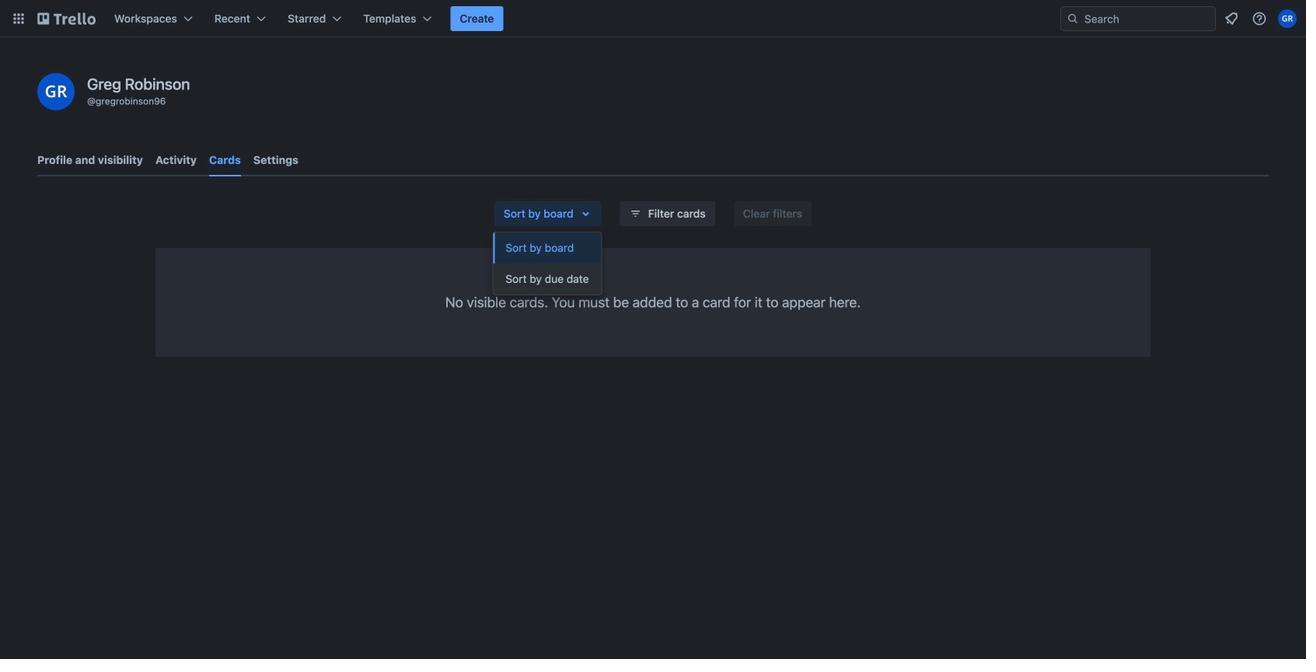 Task type: vqa. For each thing, say whether or not it's contained in the screenshot.
the top At
no



Task type: locate. For each thing, give the bounding box(es) containing it.
1 horizontal spatial greg robinson (gregrobinson96) image
[[1278, 9, 1297, 28]]

0 vertical spatial greg robinson (gregrobinson96) image
[[1278, 9, 1297, 28]]

greg robinson (gregrobinson96) image down back to home 'image'
[[37, 73, 75, 110]]

greg robinson (gregrobinson96) image inside "primary" element
[[1278, 9, 1297, 28]]

greg robinson (gregrobinson96) image right open information menu "image"
[[1278, 9, 1297, 28]]

back to home image
[[37, 6, 96, 31]]

greg robinson (gregrobinson96) image
[[1278, 9, 1297, 28], [37, 73, 75, 110]]

primary element
[[0, 0, 1306, 37]]

Search field
[[1079, 8, 1215, 30]]

menu
[[493, 232, 601, 295]]

1 vertical spatial greg robinson (gregrobinson96) image
[[37, 73, 75, 110]]



Task type: describe. For each thing, give the bounding box(es) containing it.
0 horizontal spatial greg robinson (gregrobinson96) image
[[37, 73, 75, 110]]

open information menu image
[[1252, 11, 1267, 26]]

0 notifications image
[[1222, 9, 1241, 28]]

search image
[[1067, 12, 1079, 25]]



